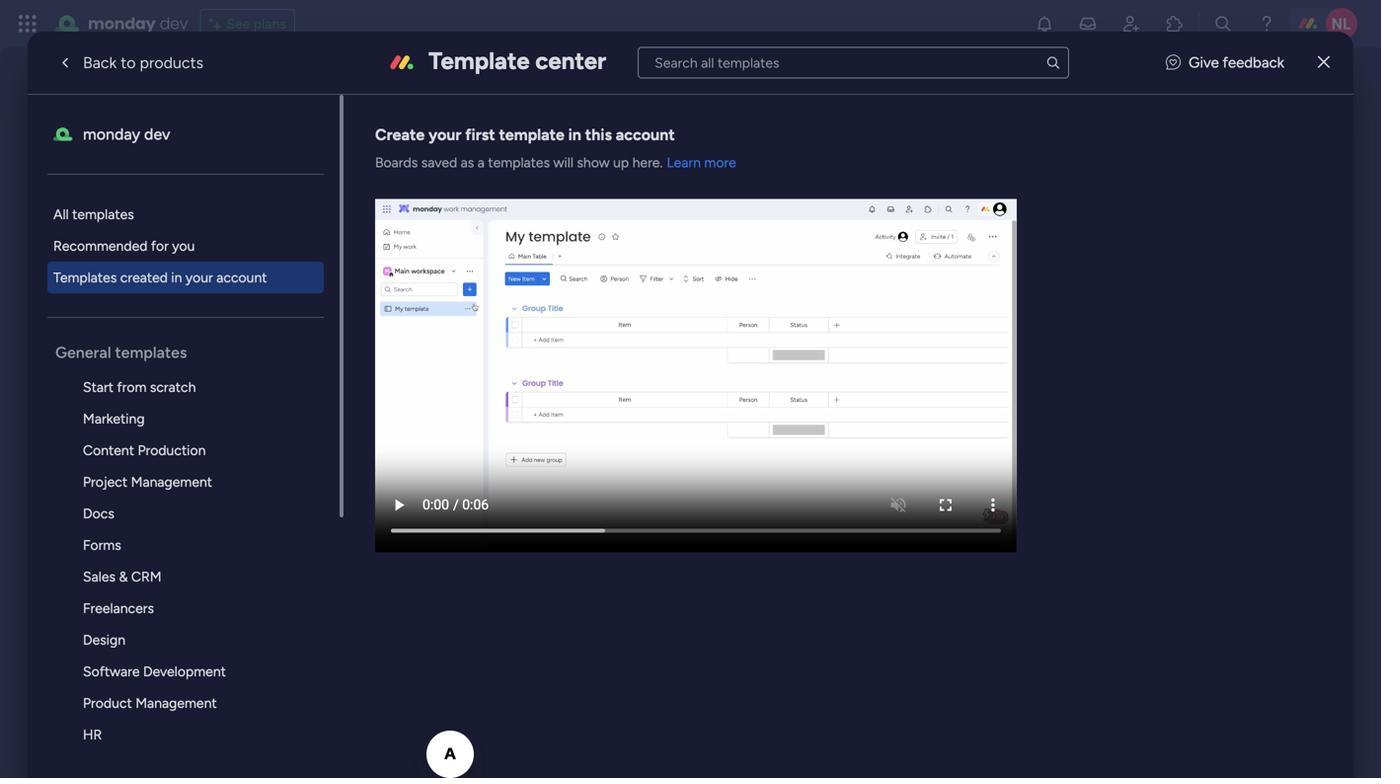 Task type: locate. For each thing, give the bounding box(es) containing it.
software
[[83, 663, 140, 680]]

your down you
[[186, 269, 213, 286]]

boards
[[375, 154, 418, 171]]

product
[[83, 695, 132, 712]]

1 vertical spatial in
[[171, 269, 182, 286]]

0 vertical spatial templates
[[488, 154, 550, 171]]

start
[[83, 379, 114, 396]]

this
[[585, 125, 612, 144]]

monday up to
[[88, 12, 156, 35]]

management
[[131, 474, 212, 490], [135, 695, 217, 712]]

saved
[[421, 154, 457, 171]]

monday dev
[[88, 12, 188, 35], [83, 125, 170, 144]]

1 horizontal spatial your
[[429, 125, 462, 144]]

your
[[429, 125, 462, 144], [186, 269, 213, 286]]

explore element
[[47, 199, 340, 293]]

recommended
[[53, 238, 148, 254]]

2 vertical spatial templates
[[115, 343, 187, 362]]

your up the saved
[[429, 125, 462, 144]]

None search field
[[638, 47, 1069, 79]]

create your first template in this account
[[375, 125, 675, 144]]

to
[[121, 53, 136, 72]]

in inside explore element
[[171, 269, 182, 286]]

dev up products
[[160, 12, 188, 35]]

management for product management
[[135, 695, 217, 712]]

monday dev up back to products
[[88, 12, 188, 35]]

templates for general templates
[[115, 343, 187, 362]]

account up general templates heading
[[217, 269, 267, 286]]

first
[[465, 125, 495, 144]]

will
[[554, 154, 574, 171]]

list box containing monday dev
[[47, 95, 344, 778]]

back
[[83, 53, 117, 72]]

0 horizontal spatial account
[[217, 269, 267, 286]]

in down you
[[171, 269, 182, 286]]

templates up start from scratch
[[115, 343, 187, 362]]

design
[[83, 632, 125, 648]]

dev down back to products
[[144, 125, 170, 144]]

0 vertical spatial monday dev
[[88, 12, 188, 35]]

0 vertical spatial management
[[131, 474, 212, 490]]

0 horizontal spatial your
[[186, 269, 213, 286]]

templates
[[488, 154, 550, 171], [72, 206, 134, 223], [115, 343, 187, 362]]

account up here.
[[616, 125, 675, 144]]

list box
[[47, 95, 344, 778]]

templates down create your first template in this account
[[488, 154, 550, 171]]

management down production
[[131, 474, 212, 490]]

back to products
[[83, 53, 204, 72]]

forms
[[83, 537, 121, 554]]

0 vertical spatial account
[[616, 125, 675, 144]]

search everything image
[[1214, 14, 1234, 34]]

0 vertical spatial your
[[429, 125, 462, 144]]

1 vertical spatial account
[[217, 269, 267, 286]]

1 vertical spatial templates
[[72, 206, 134, 223]]

1 vertical spatial dev
[[144, 125, 170, 144]]

1 vertical spatial your
[[186, 269, 213, 286]]

here.
[[633, 154, 663, 171]]

learn
[[667, 154, 701, 171]]

1 vertical spatial monday
[[83, 125, 140, 144]]

for
[[151, 238, 169, 254]]

general
[[55, 343, 111, 362]]

notifications image
[[1035, 14, 1055, 34]]

you
[[172, 238, 195, 254]]

give
[[1189, 54, 1220, 71]]

in
[[568, 125, 582, 144], [171, 269, 182, 286]]

1 horizontal spatial in
[[568, 125, 582, 144]]

dev
[[160, 12, 188, 35], [144, 125, 170, 144]]

general templates heading
[[55, 342, 340, 363]]

content
[[83, 442, 134, 459]]

invite members image
[[1122, 14, 1142, 34]]

template center
[[429, 46, 607, 75]]

monday
[[88, 12, 156, 35], [83, 125, 140, 144]]

as
[[461, 154, 474, 171]]

1 vertical spatial management
[[135, 695, 217, 712]]

monday dev down to
[[83, 125, 170, 144]]

a
[[478, 154, 485, 171]]

select product image
[[18, 14, 38, 34]]

templates inside explore element
[[72, 206, 134, 223]]

0 horizontal spatial in
[[171, 269, 182, 286]]

crm
[[131, 568, 162, 585]]

give feedback
[[1189, 54, 1285, 71]]

account
[[616, 125, 675, 144], [217, 269, 267, 286]]

create
[[375, 125, 425, 144]]

see
[[227, 15, 250, 32]]

in left this
[[568, 125, 582, 144]]

management down development
[[135, 695, 217, 712]]

product management
[[83, 695, 217, 712]]

all
[[53, 206, 69, 223]]

templates inside heading
[[115, 343, 187, 362]]

1 vertical spatial monday dev
[[83, 125, 170, 144]]

template
[[499, 125, 565, 144]]

0 vertical spatial dev
[[160, 12, 188, 35]]

monday down back
[[83, 125, 140, 144]]

general templates
[[55, 343, 187, 362]]

scratch
[[150, 379, 196, 396]]

templates for all templates
[[72, 206, 134, 223]]

templates up recommended
[[72, 206, 134, 223]]

templates
[[53, 269, 117, 286]]



Task type: vqa. For each thing, say whether or not it's contained in the screenshot.
have
no



Task type: describe. For each thing, give the bounding box(es) containing it.
noah lott image
[[1326, 8, 1358, 40]]

hr
[[83, 726, 102, 743]]

apps image
[[1165, 14, 1185, 34]]

template
[[429, 46, 530, 75]]

production
[[138, 442, 206, 459]]

up
[[613, 154, 629, 171]]

project
[[83, 474, 128, 490]]

management for project management
[[131, 474, 212, 490]]

freelancers
[[83, 600, 154, 617]]

see plans button
[[200, 9, 295, 39]]

from
[[117, 379, 147, 396]]

work management templates element
[[47, 371, 340, 778]]

inbox image
[[1078, 14, 1098, 34]]

back to products button
[[39, 43, 219, 82]]

help image
[[1257, 14, 1277, 34]]

show
[[577, 154, 610, 171]]

&
[[119, 568, 128, 585]]

software development
[[83, 663, 226, 680]]

center
[[536, 46, 607, 75]]

give feedback link
[[1167, 52, 1285, 74]]

more
[[705, 154, 737, 171]]

sales
[[83, 568, 116, 585]]

all templates
[[53, 206, 134, 223]]

products
[[140, 53, 204, 72]]

templates created in your account
[[53, 269, 267, 286]]

created
[[120, 269, 168, 286]]

development
[[143, 663, 226, 680]]

recommended for you
[[53, 238, 195, 254]]

learn more link
[[667, 154, 737, 171]]

see plans
[[227, 15, 286, 32]]

close image
[[1318, 55, 1330, 70]]

1 horizontal spatial account
[[616, 125, 675, 144]]

account inside explore element
[[217, 269, 267, 286]]

0 vertical spatial monday
[[88, 12, 156, 35]]

search image
[[1046, 55, 1061, 71]]

docs
[[83, 505, 114, 522]]

v2 user feedback image
[[1167, 52, 1181, 74]]

content production
[[83, 442, 206, 459]]

marketing
[[83, 410, 145, 427]]

sales & crm
[[83, 568, 162, 585]]

Search all templates search field
[[638, 47, 1069, 79]]

feedback
[[1223, 54, 1285, 71]]

boards saved as a templates will show up here. learn more
[[375, 154, 737, 171]]

project management
[[83, 474, 212, 490]]

start from scratch
[[83, 379, 196, 396]]

plans
[[254, 15, 286, 32]]

your inside explore element
[[186, 269, 213, 286]]

0 vertical spatial in
[[568, 125, 582, 144]]



